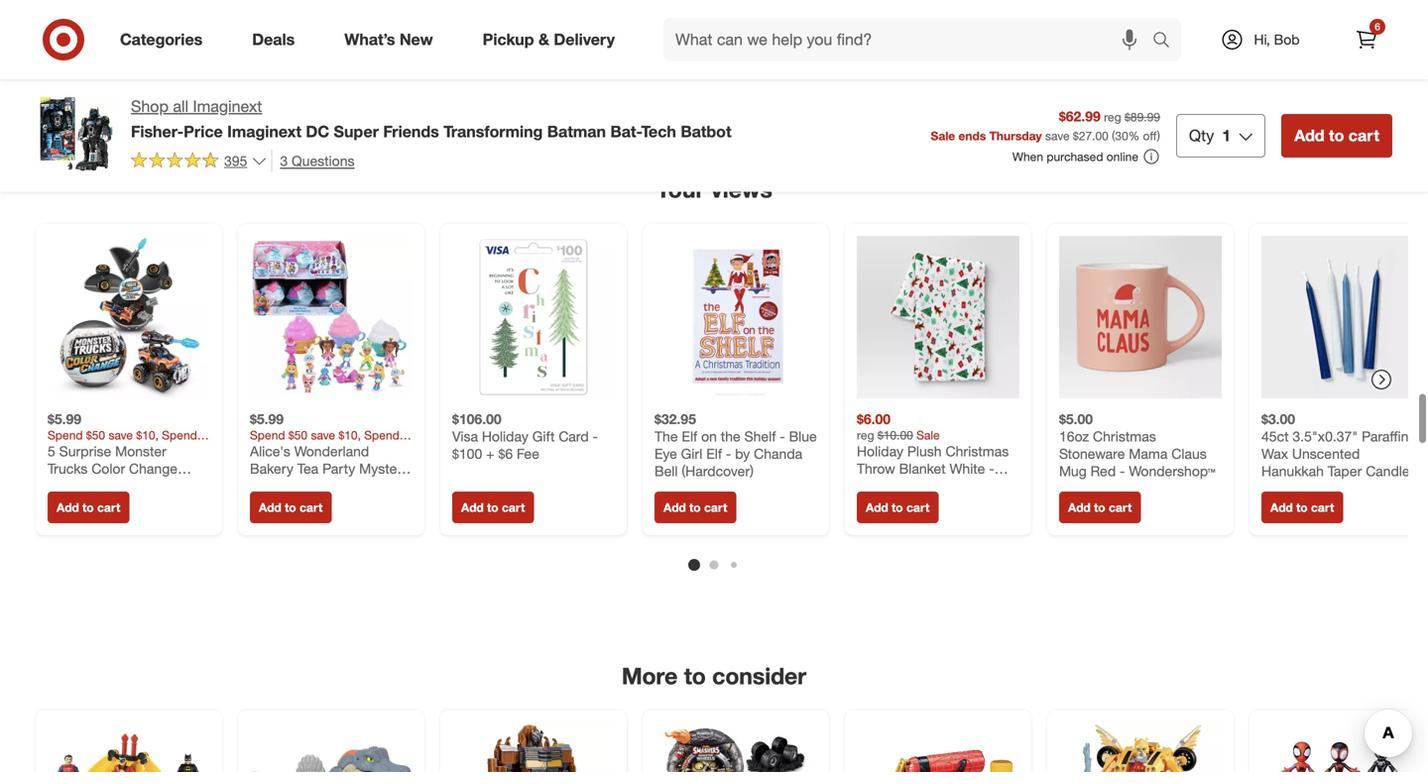 Task type: vqa. For each thing, say whether or not it's contained in the screenshot.


Task type: locate. For each thing, give the bounding box(es) containing it.
playsets
[[677, 76, 736, 96]]

christmas up red
[[1093, 428, 1157, 445]]

figures inside 5 surprise monster trucks color change capsule with mini figures
[[162, 478, 207, 495]]

capsule down "alice's"
[[250, 478, 301, 495]]

imaginext up the price
[[193, 97, 262, 116]]

+
[[486, 445, 495, 463]]

figures right mini
[[162, 478, 207, 495]]

1 horizontal spatial figure
[[628, 76, 672, 96]]

reg left $10.00
[[857, 428, 875, 443]]

1 horizontal spatial wondershop™
[[1130, 463, 1216, 480]]

add for 5 surprise monster trucks color change capsule with mini figures
[[57, 500, 79, 515]]

$32.95
[[655, 411, 696, 428]]

play right pretend
[[963, 76, 993, 96]]

$106.00 visa holiday gift card - $100 + $6 fee
[[452, 411, 598, 463]]

wondershop™ inside the $5.00 16oz christmas stoneware mama claus mug red - wondershop™
[[1130, 463, 1216, 480]]

- right candle
[[1414, 463, 1420, 480]]

save
[[1046, 128, 1070, 143]]

add to cart button for visa holiday gift card - $100 + $6 fee
[[452, 492, 534, 524]]

action for action figures
[[308, 76, 354, 96]]

1 play from the left
[[448, 76, 478, 96]]

5
[[48, 443, 55, 460]]

add to cart
[[1295, 126, 1380, 145], [57, 500, 120, 515], [259, 500, 323, 515], [461, 500, 525, 515], [664, 500, 728, 515], [866, 500, 930, 515], [1069, 500, 1132, 515], [1271, 500, 1335, 515]]

$5.99 up the 5
[[48, 411, 81, 428]]

0 horizontal spatial figures
[[162, 478, 207, 495]]

add down the spritz™
[[1271, 500, 1294, 515]]

1 capsule from the left
[[48, 478, 99, 495]]

play up shop all imaginext fisher-price imaginext dc super friends transforming batman bat-tech batbot
[[448, 76, 478, 96]]

0 vertical spatial sale
[[931, 128, 956, 143]]

wax
[[1262, 445, 1289, 463]]

what's new link
[[328, 18, 458, 62]]

add down "throw" on the bottom right of page
[[866, 500, 889, 515]]

1 horizontal spatial christmas
[[1093, 428, 1157, 445]]

16oz christmas stoneware mama claus mug red - wondershop™ image
[[1060, 236, 1222, 399]]

elf left the on
[[682, 428, 698, 445]]

cart down red
[[1109, 500, 1132, 515]]

capsule inside alice's wonderland bakery tea party mystery capsule figure
[[250, 478, 301, 495]]

sale inside $62.99 reg $89.99 sale ends thursday save $ 27.00 ( 30 % off )
[[931, 128, 956, 143]]

tech
[[641, 122, 677, 141]]

2 capsule from the left
[[250, 478, 301, 495]]

- right white
[[989, 460, 995, 478]]

1 horizontal spatial holiday
[[857, 443, 904, 460]]

1 horizontal spatial play
[[774, 76, 804, 96]]

categories link
[[103, 18, 227, 62]]

add to cart button for the elf on the shelf - blue eye girl elf - by chanda bell (hardcover)
[[655, 492, 737, 524]]

mug
[[1060, 463, 1087, 480]]

- inside "$106.00 visa holiday gift card - $100 + $6 fee"
[[593, 428, 598, 445]]

search
[[1144, 32, 1192, 51]]

add to cart button
[[1282, 114, 1393, 158], [48, 492, 129, 524], [250, 492, 332, 524], [452, 492, 534, 524], [655, 492, 737, 524], [857, 492, 939, 524], [1060, 492, 1141, 524], [1262, 492, 1344, 524]]

shelf
[[745, 428, 776, 445]]

0 vertical spatial reg
[[1104, 110, 1122, 124]]

0 horizontal spatial $5.99
[[48, 411, 81, 428]]

1 horizontal spatial capsule
[[250, 478, 301, 495]]

wondershop™ right red
[[1130, 463, 1216, 480]]

- left blue
[[780, 428, 786, 445]]

action up dc
[[308, 76, 354, 96]]

figures down what's new
[[358, 76, 410, 96]]

cart down blanket
[[907, 500, 930, 515]]

sale left the ends
[[931, 128, 956, 143]]

$5.00 16oz christmas stoneware mama claus mug red - wondershop™
[[1060, 411, 1216, 480]]

6
[[1375, 20, 1381, 33]]

1 horizontal spatial figures
[[358, 76, 410, 96]]

categories
[[702, 20, 817, 48]]

new
[[400, 30, 433, 49]]

0 horizontal spatial capsule
[[48, 478, 99, 495]]

cart down taper
[[1312, 500, 1335, 515]]

add down $100
[[461, 500, 484, 515]]

to for alice's wonderland bakery tea party mystery capsule figure
[[285, 500, 296, 515]]

1 vertical spatial figures
[[162, 478, 207, 495]]

what's
[[345, 30, 395, 49]]

add to cart for the elf on the shelf - blue eye girl elf - by chanda bell (hardcover)
[[664, 500, 728, 515]]

wondershop™ down plush
[[857, 478, 944, 495]]

1 action from the left
[[308, 76, 354, 96]]

smashers monster wheels surprise capsule mini figure set image
[[655, 723, 818, 773]]

0 horizontal spatial wondershop™
[[857, 478, 944, 495]]

action figure playsets
[[578, 76, 736, 96]]

$3.00
[[1262, 411, 1296, 428]]

figure up 'tech'
[[628, 76, 672, 96]]

to for 45ct 3.5"x0.37" paraffin wax unscented hanukkah taper candle - spritz™
[[1297, 500, 1308, 515]]

1 horizontal spatial action
[[578, 76, 624, 96]]

play inside play animals link
[[774, 76, 804, 96]]

cart down tea
[[300, 500, 323, 515]]

$5.99 for 5
[[48, 411, 81, 428]]

$5.99 for alice's
[[250, 411, 284, 428]]

0 horizontal spatial christmas
[[946, 443, 1009, 460]]

1 vertical spatial figure
[[305, 478, 343, 495]]

holiday plush christmas throw blanket white - wondershop™ image
[[857, 236, 1020, 399]]

add to cart for holiday plush christmas throw blanket white - wondershop™
[[866, 500, 930, 515]]

the
[[655, 428, 678, 445]]

2 horizontal spatial play
[[963, 76, 993, 96]]

stoneware
[[1060, 445, 1126, 463]]

when
[[1013, 149, 1044, 164]]

shop
[[131, 97, 169, 116]]

christmas inside $6.00 reg $10.00 sale holiday plush christmas throw blanket white - wondershop™
[[946, 443, 1009, 460]]

visa holiday gift card - $100 + $6 fee image
[[452, 236, 615, 399]]

fisher-price imaginext dc super friends deluxe figure pack (target exclusive) image
[[48, 723, 210, 773]]

mama
[[1129, 445, 1168, 463]]

figure down 'wonderland'
[[305, 478, 343, 495]]

- right red
[[1120, 463, 1126, 480]]

$5.99 up "alice's"
[[250, 411, 284, 428]]

to for the elf on the shelf - blue eye girl elf - by chanda bell (hardcover)
[[690, 500, 701, 515]]

to for visa holiday gift card - $100 + $6 fee
[[487, 500, 499, 515]]

capsule inside 5 surprise monster trucks color change capsule with mini figures
[[48, 478, 99, 495]]

0 horizontal spatial action
[[308, 76, 354, 96]]

- inside $3.00 45ct 3.5"x0.37" paraffin wax unscented hanukkah taper candle - spritz™
[[1414, 463, 1420, 480]]

dc
[[306, 122, 330, 141]]

color
[[91, 460, 125, 478]]

0 horizontal spatial elf
[[682, 428, 698, 445]]

elf right 'girl'
[[707, 445, 722, 463]]

ends
[[959, 128, 987, 143]]

- right card
[[593, 428, 598, 445]]

search button
[[1144, 18, 1192, 65]]

2 action from the left
[[578, 76, 624, 96]]

0 horizontal spatial play
[[448, 76, 478, 96]]

play animals link
[[757, 65, 881, 108]]

imaginext up 3
[[227, 122, 302, 141]]

christmas right plush
[[946, 443, 1009, 460]]

visa
[[452, 428, 478, 445]]

transformers buzzworthy bumblebee smash changers scourge action figure image
[[452, 723, 615, 773]]

wondershop™ inside $6.00 reg $10.00 sale holiday plush christmas throw blanket white - wondershop™
[[857, 478, 944, 495]]

questions
[[292, 152, 355, 170]]

3 questions
[[280, 152, 355, 170]]

toy
[[1030, 76, 1054, 96]]

more
[[622, 663, 678, 690]]

add right the 1
[[1295, 126, 1325, 145]]

2 play from the left
[[774, 76, 804, 96]]

play left the animals
[[774, 76, 804, 96]]

add down mug
[[1069, 500, 1091, 515]]

play inside "play vehicles" link
[[448, 76, 478, 96]]

bob
[[1275, 31, 1300, 48]]

1 horizontal spatial $5.99
[[250, 411, 284, 428]]

what's new
[[345, 30, 433, 49]]

add down bakery
[[259, 500, 282, 515]]

cart for 5 surprise monster trucks color change capsule with mini figures
[[97, 500, 120, 515]]

add to cart for alice's wonderland bakery tea party mystery capsule figure
[[259, 500, 323, 515]]

16oz
[[1060, 428, 1090, 445]]

0 horizontal spatial holiday
[[482, 428, 529, 445]]

play vehicles link
[[431, 65, 558, 108]]

cart
[[1349, 126, 1380, 145], [97, 500, 120, 515], [300, 500, 323, 515], [502, 500, 525, 515], [704, 500, 728, 515], [907, 500, 930, 515], [1109, 500, 1132, 515], [1312, 500, 1335, 515]]

1 horizontal spatial elf
[[707, 445, 722, 463]]

christmas inside the $5.00 16oz christmas stoneware mama claus mug red - wondershop™
[[1093, 428, 1157, 445]]

add to cart for 45ct 3.5"x0.37" paraffin wax unscented hanukkah taper candle - spritz™
[[1271, 500, 1335, 515]]

the elf on the shelf - blue eye girl elf - by chanda bell (hardcover) image
[[655, 236, 818, 399]]

capsule down surprise
[[48, 478, 99, 495]]

sale right $10.00
[[917, 428, 940, 443]]

3 play from the left
[[963, 76, 993, 96]]

cart down (hardcover)
[[704, 500, 728, 515]]

- left by
[[726, 445, 732, 463]]

3.5"x0.37"
[[1293, 428, 1359, 445]]

0 horizontal spatial figure
[[305, 478, 343, 495]]

reg inside $62.99 reg $89.99 sale ends thursday save $ 27.00 ( 30 % off )
[[1104, 110, 1122, 124]]

2 $5.99 from the left
[[250, 411, 284, 428]]

sale inside $6.00 reg $10.00 sale holiday plush christmas throw blanket white - wondershop™
[[917, 428, 940, 443]]

cart for holiday plush christmas throw blanket white - wondershop™
[[907, 500, 930, 515]]

deals link
[[235, 18, 320, 62]]

pickup
[[483, 30, 534, 49]]

alice's wonderland bakery tea party mystery capsule figure
[[250, 443, 409, 495]]

super
[[334, 122, 379, 141]]

add to cart button for 45ct 3.5"x0.37" paraffin wax unscented hanukkah taper candle - spritz™
[[1262, 492, 1344, 524]]

&
[[539, 30, 550, 49]]

reg inside $6.00 reg $10.00 sale holiday plush christmas throw blanket white - wondershop™
[[857, 428, 875, 443]]

bakery
[[250, 460, 294, 478]]

marvel spidey and his amazing friends team spidey and friends figure collection 7pk (target exclusive) image
[[1262, 723, 1425, 773]]

fisher-price imaginext jurassic world ultra snap spinosaurus dinosaur image
[[250, 723, 413, 773]]

cart for alice's wonderland bakery tea party mystery capsule figure
[[300, 500, 323, 515]]

christmas
[[1093, 428, 1157, 445], [946, 443, 1009, 460]]

$62.99 reg $89.99 sale ends thursday save $ 27.00 ( 30 % off )
[[931, 108, 1161, 143]]

1 vertical spatial sale
[[917, 428, 940, 443]]

batman
[[547, 122, 606, 141]]

cart down $6
[[502, 500, 525, 515]]

change
[[129, 460, 178, 478]]

play animals
[[774, 76, 865, 96]]

batbot
[[681, 122, 732, 141]]

add down bell
[[664, 500, 686, 515]]

claus
[[1172, 445, 1207, 463]]

toy blasters
[[1030, 76, 1116, 96]]

reg up (
[[1104, 110, 1122, 124]]

395
[[224, 152, 247, 169]]

1 horizontal spatial reg
[[1104, 110, 1122, 124]]

0 horizontal spatial reg
[[857, 428, 875, 443]]

1 vertical spatial reg
[[857, 428, 875, 443]]

toy blasters link
[[1013, 65, 1133, 108]]

cart down with
[[97, 500, 120, 515]]

hi, bob
[[1255, 31, 1300, 48]]

delivery
[[554, 30, 615, 49]]

wonderland
[[294, 443, 369, 460]]

add down "trucks"
[[57, 500, 79, 515]]

plush
[[908, 443, 942, 460]]

play vehicles
[[448, 76, 541, 96]]

action down the delivery
[[578, 76, 624, 96]]

1 $5.99 from the left
[[48, 411, 81, 428]]



Task type: describe. For each thing, give the bounding box(es) containing it.
5 surprise monster trucks color change capsule with mini figures
[[48, 443, 207, 495]]

fisher-
[[131, 122, 184, 141]]

add to cart button for holiday plush christmas throw blanket white - wondershop™
[[857, 492, 939, 524]]

categories
[[120, 30, 203, 49]]

395 link
[[131, 150, 267, 174]]

- inside $6.00 reg $10.00 sale holiday plush christmas throw blanket white - wondershop™
[[989, 460, 995, 478]]

(
[[1112, 128, 1116, 143]]

holiday inside "$106.00 visa holiday gift card - $100 + $6 fee"
[[482, 428, 529, 445]]

alice's
[[250, 443, 291, 460]]

%
[[1129, 128, 1140, 143]]

5 surprise monster trucks color change capsule with mini figures image
[[48, 236, 210, 399]]

0 vertical spatial figure
[[628, 76, 672, 96]]

your views
[[656, 176, 773, 203]]

holiday inside $6.00 reg $10.00 sale holiday plush christmas throw blanket white - wondershop™
[[857, 443, 904, 460]]

3 questions link
[[271, 150, 355, 172]]

add for 45ct 3.5"x0.37" paraffin wax unscented hanukkah taper candle - spritz™
[[1271, 500, 1294, 515]]

reg for $6.00
[[857, 428, 875, 443]]

$
[[1073, 128, 1079, 143]]

1
[[1223, 126, 1232, 145]]

transforming
[[444, 122, 543, 141]]

$3.00 45ct 3.5"x0.37" paraffin wax unscented hanukkah taper candle - spritz™
[[1262, 411, 1420, 497]]

pretend play
[[902, 76, 993, 96]]

price
[[184, 122, 223, 141]]

add to cart button for 5 surprise monster trucks color change capsule with mini figures
[[48, 492, 129, 524]]

add for visa holiday gift card - $100 + $6 fee
[[461, 500, 484, 515]]

hanukkah
[[1262, 463, 1325, 480]]

30
[[1116, 128, 1129, 143]]

related
[[612, 20, 695, 48]]

vehicles
[[482, 76, 541, 96]]

taper
[[1328, 463, 1363, 480]]

action figures link
[[292, 65, 427, 108]]

45ct
[[1262, 428, 1289, 445]]

sale for holiday
[[917, 428, 940, 443]]

on
[[702, 428, 717, 445]]

trucks
[[48, 460, 88, 478]]

figure inside alice's wonderland bakery tea party mystery capsule figure
[[305, 478, 343, 495]]

spritz™
[[1262, 480, 1306, 497]]

cart for the elf on the shelf - blue eye girl elf - by chanda bell (hardcover)
[[704, 500, 728, 515]]

- inside the $5.00 16oz christmas stoneware mama claus mug red - wondershop™
[[1120, 463, 1126, 480]]

fee
[[517, 445, 540, 463]]

related categories
[[612, 20, 817, 48]]

45ct 3.5"x0.37" paraffin wax unscented hanukkah taper candle - spritz™ image
[[1262, 236, 1425, 399]]

alice's wonderland bakery tea party mystery capsule figure image
[[250, 236, 413, 399]]

views
[[711, 176, 773, 203]]

unscented
[[1293, 445, 1361, 463]]

purchased
[[1047, 149, 1104, 164]]

capsule for tea
[[250, 478, 301, 495]]

0 vertical spatial imaginext
[[193, 97, 262, 116]]

off
[[1144, 128, 1158, 143]]

add for the elf on the shelf - blue eye girl elf - by chanda bell (hardcover)
[[664, 500, 686, 515]]

red
[[1091, 463, 1116, 480]]

0 vertical spatial figures
[[358, 76, 410, 96]]

cart for 16oz christmas stoneware mama claus mug red - wondershop™
[[1109, 500, 1132, 515]]

monster
[[115, 443, 167, 460]]

transformers: rise of the beasts beast-mode bumblebee action figure image
[[1060, 723, 1222, 773]]

(hardcover)
[[682, 463, 754, 480]]

to for 16oz christmas stoneware mama claus mug red - wondershop™
[[1095, 500, 1106, 515]]

1 vertical spatial imaginext
[[227, 122, 302, 141]]

6 link
[[1345, 18, 1389, 62]]

to for 5 surprise monster trucks color change capsule with mini figures
[[82, 500, 94, 515]]

image of fisher-price imaginext dc super friends transforming batman bat-tech batbot image
[[36, 95, 115, 175]]

bell
[[655, 463, 678, 480]]

add to cart button for 16oz christmas stoneware mama claus mug red - wondershop™
[[1060, 492, 1141, 524]]

the
[[721, 428, 741, 445]]

paraffin
[[1362, 428, 1409, 445]]

hasbro marvel spider-man super web slinger image
[[857, 723, 1020, 773]]

add to cart for 16oz christmas stoneware mama claus mug red - wondershop™
[[1069, 500, 1132, 515]]

pickup & delivery link
[[466, 18, 640, 62]]

play for play vehicles
[[448, 76, 478, 96]]

consider
[[713, 663, 807, 690]]

$6
[[499, 445, 513, 463]]

add to cart for visa holiday gift card - $100 + $6 fee
[[461, 500, 525, 515]]

action for action figure playsets
[[578, 76, 624, 96]]

when purchased online
[[1013, 149, 1139, 164]]

3
[[280, 152, 288, 170]]

$62.99
[[1060, 108, 1101, 125]]

$32.95 the elf on the shelf - blue eye girl elf - by chanda bell (hardcover)
[[655, 411, 817, 480]]

cart down 6 link
[[1349, 126, 1380, 145]]

chanda
[[754, 445, 803, 463]]

$6.00
[[857, 411, 891, 428]]

add for 16oz christmas stoneware mama claus mug red - wondershop™
[[1069, 500, 1091, 515]]

to for holiday plush christmas throw blanket white - wondershop™
[[892, 500, 904, 515]]

What can we help you find? suggestions appear below search field
[[664, 18, 1158, 62]]

sale for ends
[[931, 128, 956, 143]]

play for play animals
[[774, 76, 804, 96]]

friends
[[383, 122, 439, 141]]

$89.99
[[1125, 110, 1161, 124]]

cart for 45ct 3.5"x0.37" paraffin wax unscented hanukkah taper candle - spritz™
[[1312, 500, 1335, 515]]

add to cart for 5 surprise monster trucks color change capsule with mini figures
[[57, 500, 120, 515]]

eye
[[655, 445, 677, 463]]

play inside pretend play link
[[963, 76, 993, 96]]

girl
[[681, 445, 703, 463]]

card
[[559, 428, 589, 445]]

pretend play link
[[885, 65, 1009, 108]]

online
[[1107, 149, 1139, 164]]

mystery
[[359, 460, 409, 478]]

hi,
[[1255, 31, 1271, 48]]

blasters
[[1059, 76, 1116, 96]]

with
[[102, 478, 128, 495]]

$10.00
[[878, 428, 914, 443]]

qty
[[1190, 126, 1215, 145]]

surprise
[[59, 443, 111, 460]]

add for holiday plush christmas throw blanket white - wondershop™
[[866, 500, 889, 515]]

reg for $62.99
[[1104, 110, 1122, 124]]

shop all imaginext fisher-price imaginext dc super friends transforming batman bat-tech batbot
[[131, 97, 732, 141]]

cart for visa holiday gift card - $100 + $6 fee
[[502, 500, 525, 515]]

add for alice's wonderland bakery tea party mystery capsule figure
[[259, 500, 282, 515]]

capsule for trucks
[[48, 478, 99, 495]]

pickup & delivery
[[483, 30, 615, 49]]

add to cart button for alice's wonderland bakery tea party mystery capsule figure
[[250, 492, 332, 524]]

)
[[1158, 128, 1161, 143]]

blanket
[[900, 460, 946, 478]]

deals
[[252, 30, 295, 49]]

blue
[[789, 428, 817, 445]]



